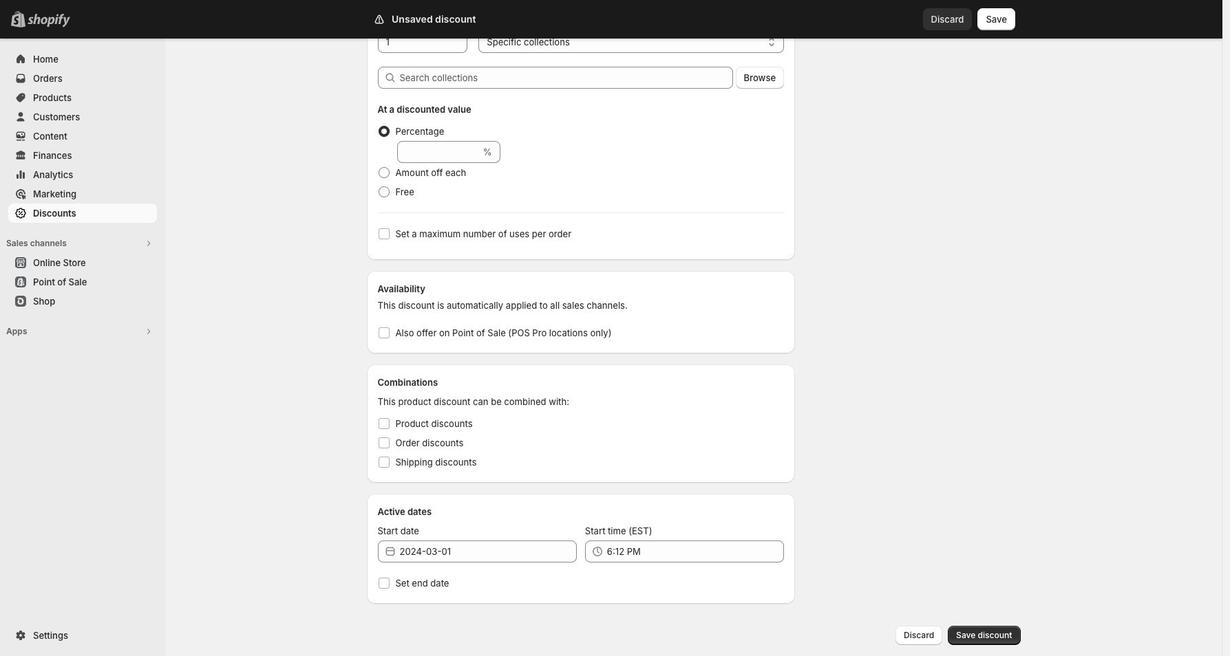 Task type: describe. For each thing, give the bounding box(es) containing it.
Search collections text field
[[400, 67, 733, 89]]

Enter time text field
[[607, 541, 784, 563]]



Task type: vqa. For each thing, say whether or not it's contained in the screenshot.
grid containing August
no



Task type: locate. For each thing, give the bounding box(es) containing it.
None text field
[[378, 31, 468, 53]]

YYYY-MM-DD text field
[[400, 541, 577, 563]]

shopify image
[[28, 14, 70, 28]]

None text field
[[397, 141, 480, 163]]



